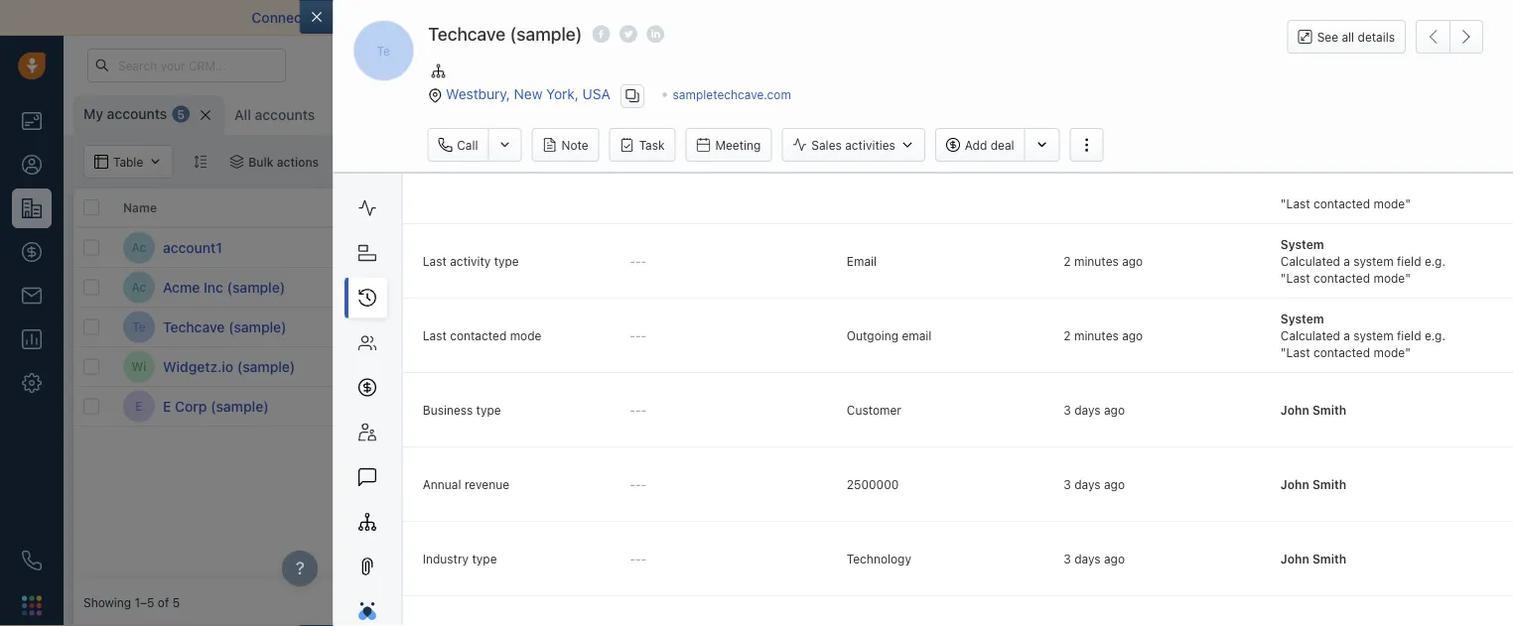 Task type: describe. For each thing, give the bounding box(es) containing it.
what's new image
[[1370, 60, 1384, 74]]

j image
[[382, 391, 414, 423]]

twitter circled image
[[620, 23, 638, 44]]

bulk
[[249, 155, 274, 169]]

widgetz.io link
[[530, 360, 588, 374]]

techcave (sample) link
[[163, 317, 287, 337]]

2 minutes ago for outgoing email
[[1064, 328, 1143, 342]]

2 horizontal spatial accounts
[[416, 107, 476, 123]]

you
[[1057, 9, 1081, 26]]

name
[[123, 201, 157, 214]]

--- for last activity type
[[630, 254, 646, 268]]

e.g. for email
[[1425, 254, 1446, 268]]

westbury, new york, usa
[[446, 86, 611, 102]]

1 horizontal spatial of
[[714, 9, 727, 26]]

system calculated a system field e.g. "last contacted mode" for email
[[1281, 237, 1446, 285]]

press space to select this row. row containing account1
[[74, 228, 372, 268]]

due in 2 days
[[1067, 360, 1142, 374]]

improve
[[415, 9, 468, 26]]

--- for industry type
[[630, 552, 646, 566]]

have
[[1123, 9, 1154, 26]]

(sample) inside dialog
[[510, 23, 583, 44]]

"last for email
[[1281, 271, 1310, 285]]

+ down 5036153947 link
[[1275, 398, 1283, 412]]

5036153947 link
[[1275, 356, 1348, 378]]

click for 3rd container_wx8msf4aqz5i3rn1 image from the top of the '$ 5,600' row group
[[1137, 400, 1165, 414]]

outgoing email
[[847, 328, 932, 342]]

name row
[[74, 189, 372, 228]]

3 for 2500000
[[1064, 477, 1071, 491]]

minutes for outgoing email
[[1074, 328, 1119, 342]]

contacted left mode
[[450, 328, 506, 342]]

ac for account1
[[132, 241, 146, 255]]

technology
[[847, 552, 911, 566]]

press space to select this row. row containing 19266343001
[[372, 268, 1504, 308]]

don't
[[1085, 9, 1119, 26]]

2-
[[635, 9, 650, 26]]

ago for email
[[1122, 254, 1143, 268]]

so
[[1038, 9, 1054, 26]]

corp
[[175, 398, 207, 415]]

add for container_wx8msf4aqz5i3rn1 image associated with widgetz.io
[[1183, 360, 1204, 374]]

click down phone at the right of page
[[1286, 239, 1314, 253]]

techcave (sample) dialog
[[299, 0, 1514, 627]]

activity
[[450, 254, 491, 268]]

in
[[1092, 360, 1102, 374]]

way
[[650, 9, 676, 26]]

system for email
[[1354, 254, 1394, 268]]

3 days ago for 2500000
[[1064, 477, 1125, 491]]

contacts
[[429, 201, 480, 214]]

$ 5,600 grid
[[74, 187, 1504, 579]]

press space to select this row. row containing acme inc (sample)
[[74, 268, 372, 308]]

5036153947
[[1275, 358, 1348, 372]]

techcave (sample) inside 'press space to select this row.' row
[[163, 319, 287, 335]]

contacted inside calculated a system field e.g. "last contacted mode"
[[1314, 196, 1370, 210]]

2 minutes ago for email
[[1064, 254, 1143, 268]]

showing 1–5 of 5
[[83, 596, 180, 610]]

press space to select this row. row containing e corp (sample)
[[74, 387, 372, 427]]

account1 link
[[163, 238, 222, 258]]

⌘
[[589, 108, 600, 122]]

e for e
[[135, 400, 143, 414]]

sampletechcave.com link inside '$ 5,600' row group
[[530, 320, 649, 334]]

(sample) down widgetz.io (sample) link
[[211, 398, 269, 415]]

york,
[[547, 86, 579, 102]]

all button
[[694, 150, 805, 174]]

related
[[381, 201, 426, 214]]

$
[[679, 357, 689, 376]]

type for business type
[[476, 403, 501, 417]]

bulk actions
[[249, 155, 319, 169]]

container_wx8msf4aqz5i3rn1 image for sampletechcave.com
[[833, 320, 847, 334]]

call link
[[427, 128, 488, 162]]

mode" for outgoing email
[[1374, 345, 1411, 359]]

filter
[[376, 155, 403, 169]]

row group inside $ 5,600 'grid'
[[74, 228, 372, 427]]

s image
[[382, 311, 414, 343]]

wi
[[132, 360, 146, 374]]

19266520001 link
[[1275, 317, 1354, 338]]

facebook circled image
[[593, 23, 610, 44]]

add
[[965, 138, 988, 152]]

calculated for outgoing email
[[1281, 328, 1340, 342]]

connect your mailbox link
[[252, 9, 398, 26]]

widgetz.io (sample)
[[163, 359, 295, 375]]

bulk actions button
[[217, 145, 332, 179]]

your
[[311, 9, 340, 26]]

from
[[1209, 9, 1240, 26]]

o
[[603, 108, 613, 122]]

linkedin circled image
[[647, 23, 665, 44]]

last for last contacted mode
[[422, 328, 446, 342]]

annual revenue
[[422, 477, 509, 491]]

westbury,
[[446, 86, 510, 102]]

territory
[[358, 107, 412, 123]]

days for 2500000
[[1075, 477, 1101, 491]]

deal
[[991, 138, 1015, 152]]

+ for container_wx8msf4aqz5i3rn1 image associated with widgetz.io
[[1126, 360, 1134, 374]]

task button
[[610, 128, 676, 162]]

$ 5,600
[[679, 357, 737, 376]]

more...
[[528, 108, 568, 122]]

2 for email
[[1064, 254, 1071, 268]]

sync
[[679, 9, 710, 26]]

meeting
[[716, 138, 761, 152]]

outgoing
[[847, 328, 899, 342]]

business
[[422, 403, 473, 417]]

sampletechcave.com for sampletechcave.com link in "techcave (sample)" dialog
[[673, 88, 792, 102]]

see all details button
[[1288, 20, 1407, 54]]

close image
[[1484, 13, 1494, 23]]

press space to select this row. row containing widgetz.io (sample)
[[74, 348, 372, 387]]

(sample) right inc
[[227, 279, 285, 296]]

techcave inside dialog
[[428, 23, 506, 44]]

3 more... button
[[489, 101, 579, 129]]

customer
[[847, 403, 901, 417]]

press space to select this row. row containing techcave (sample)
[[74, 308, 372, 348]]

ago for technology
[[1104, 552, 1125, 566]]

inc
[[204, 279, 223, 296]]

connect your mailbox to improve deliverability and enable 2-way sync of email conversations.
[[252, 9, 865, 26]]

19266520001
[[1275, 318, 1354, 332]]

ago for outgoing email
[[1122, 328, 1143, 342]]

e for e corp (sample)
[[163, 398, 171, 415]]

system inside calculated a system field e.g. "last contacted mode"
[[1354, 179, 1394, 193]]

Search your CRM... text field
[[87, 49, 286, 82]]

days for customer
[[1075, 403, 1101, 417]]

connect
[[252, 9, 307, 26]]

email
[[847, 254, 877, 268]]

19266343001 link
[[1275, 277, 1354, 298]]

+ for 3rd container_wx8msf4aqz5i3rn1 image from the top of the '$ 5,600' row group
[[1126, 400, 1134, 414]]

usa
[[583, 86, 611, 102]]

5 inside my accounts 5
[[177, 107, 185, 121]]

2 for outgoing email
[[1064, 328, 1071, 342]]

all accounts
[[235, 107, 315, 123]]

te inside button
[[377, 44, 390, 58]]

all
[[1342, 30, 1355, 44]]

a for email
[[1344, 254, 1350, 268]]

mode
[[510, 328, 541, 342]]

last activity type
[[422, 254, 519, 268]]

type for industry type
[[472, 552, 497, 566]]

and
[[559, 9, 584, 26]]

system for outgoing email
[[1281, 311, 1324, 325]]

call button
[[427, 128, 488, 162]]

my accounts link
[[83, 104, 167, 124]]

westbury, new york, usa link
[[446, 86, 611, 102]]



Task type: vqa. For each thing, say whether or not it's contained in the screenshot.
⌘ O
yes



Task type: locate. For each thing, give the bounding box(es) containing it.
accounts down search your crm... text field
[[107, 106, 167, 122]]

$ 5,600 row group
[[372, 228, 1504, 427]]

container_wx8msf4aqz5i3rn1 image inside 'press space to select this row.' row
[[977, 360, 991, 374]]

0 vertical spatial e.g.
[[1425, 179, 1446, 193]]

1 horizontal spatial sampletechcave.com link
[[673, 88, 792, 102]]

0 vertical spatial sampletechcave.com link
[[673, 88, 792, 102]]

ago for customer
[[1104, 403, 1125, 417]]

all right "meeting" button
[[772, 155, 786, 169]]

days for technology
[[1075, 552, 1101, 566]]

add for 3rd container_wx8msf4aqz5i3rn1 image from the top of the '$ 5,600' row group
[[1183, 400, 1204, 414]]

3 system from the top
[[1354, 328, 1394, 342]]

0 horizontal spatial accounts
[[107, 106, 167, 122]]

system calculated a system field e.g. "last contacted mode" down 19266343001 link
[[1281, 311, 1446, 359]]

te inside 'press space to select this row.' row
[[132, 320, 146, 334]]

2 vertical spatial a
[[1344, 328, 1350, 342]]

type right the "activity"
[[494, 254, 519, 268]]

so you don't have to start from scratch.
[[1038, 9, 1297, 26]]

2 container_wx8msf4aqz5i3rn1 image from the top
[[833, 360, 847, 374]]

see all details
[[1318, 30, 1396, 44]]

acme
[[163, 279, 200, 296]]

1 vertical spatial te
[[132, 320, 146, 334]]

1 horizontal spatial e
[[163, 398, 171, 415]]

1 vertical spatial e.g.
[[1425, 254, 1446, 268]]

contacted
[[1314, 196, 1370, 210], [1314, 271, 1370, 285], [450, 328, 506, 342], [1314, 345, 1370, 359]]

mailbox
[[344, 9, 395, 26]]

conversations.
[[769, 9, 865, 26]]

4 --- from the top
[[630, 477, 646, 491]]

0 vertical spatial sampletechcave.com
[[673, 88, 792, 102]]

3 calculated from the top
[[1281, 328, 1340, 342]]

0 vertical spatial 5
[[177, 107, 185, 121]]

--- for last contacted mode
[[630, 328, 646, 342]]

+ down due in 2 days
[[1126, 400, 1134, 414]]

0 horizontal spatial techcave (sample)
[[163, 319, 287, 335]]

system for outgoing email
[[1354, 328, 1394, 342]]

1 system from the top
[[1281, 237, 1324, 251]]

5 --- from the top
[[630, 552, 646, 566]]

widgetz.io (sample) link
[[163, 357, 295, 377]]

scratch.
[[1243, 9, 1297, 26]]

sampletechcave.com inside "techcave (sample)" dialog
[[673, 88, 792, 102]]

"last up 19266343001
[[1281, 196, 1310, 210]]

2 inside 'press space to select this row.' row
[[1105, 360, 1112, 374]]

ac for acme inc (sample)
[[132, 281, 146, 294]]

calculated up 5036153947
[[1281, 328, 1340, 342]]

0 horizontal spatial email
[[731, 9, 766, 26]]

to
[[398, 9, 412, 26], [1157, 9, 1171, 26], [1317, 239, 1329, 253], [1168, 320, 1180, 334], [1168, 360, 1180, 374], [1317, 398, 1329, 412], [1168, 400, 1180, 414]]

type right industry
[[472, 552, 497, 566]]

mode" for email
[[1374, 271, 1411, 285]]

add for sampletechcave.com container_wx8msf4aqz5i3rn1 image
[[1183, 320, 1204, 334]]

applied
[[406, 155, 448, 169]]

+ click to add down due in 2 days
[[1126, 400, 1204, 414]]

1 a from the top
[[1344, 179, 1350, 193]]

of
[[714, 9, 727, 26], [158, 596, 169, 610]]

calculated
[[1281, 179, 1340, 193], [1281, 254, 1340, 268], [1281, 328, 1340, 342]]

new
[[514, 86, 543, 102]]

press space to select this row. row containing $ 5,600
[[372, 348, 1504, 387]]

3 inside button
[[517, 108, 524, 122]]

my for my accounts 5
[[83, 106, 103, 122]]

due
[[1067, 360, 1088, 374]]

acme inc (sample)
[[163, 279, 285, 296]]

system calculated a system field e.g. "last contacted mode" for outgoing email
[[1281, 311, 1446, 359]]

accounts for all
[[255, 107, 315, 123]]

accounts up the bulk actions
[[255, 107, 315, 123]]

my for my territory accounts
[[335, 107, 355, 123]]

1 vertical spatial last
[[422, 328, 446, 342]]

2 minutes from the top
[[1074, 328, 1119, 342]]

0 vertical spatial techcave
[[428, 23, 506, 44]]

e.g. for outgoing email
[[1425, 328, 1446, 342]]

2 ac from the top
[[132, 281, 146, 294]]

mode" right phone at the right of page
[[1374, 196, 1411, 210]]

+ for sampletechcave.com container_wx8msf4aqz5i3rn1 image
[[1126, 320, 1134, 334]]

system down phone at the right of page
[[1281, 237, 1324, 251]]

0 vertical spatial minutes
[[1074, 254, 1119, 268]]

"last up 19266520001
[[1281, 271, 1310, 285]]

revenue
[[464, 477, 509, 491]]

0 vertical spatial all
[[235, 107, 251, 123]]

+ click to add right in
[[1126, 360, 1204, 374]]

container_wx8msf4aqz5i3rn1 image left bulk
[[230, 155, 244, 169]]

0 horizontal spatial te
[[132, 320, 146, 334]]

3 a from the top
[[1344, 328, 1350, 342]]

0 horizontal spatial sampletechcave.com
[[530, 320, 649, 334]]

accounts up call button
[[416, 107, 476, 123]]

2 2 minutes ago from the top
[[1064, 328, 1143, 342]]

1 vertical spatial system
[[1281, 311, 1324, 325]]

0 vertical spatial "last
[[1281, 196, 1310, 210]]

0 vertical spatial 2 minutes ago
[[1064, 254, 1143, 268]]

sampletechcave.com inside 'press space to select this row.' row
[[530, 320, 649, 334]]

last for last activity type
[[422, 254, 446, 268]]

2 calculated from the top
[[1281, 254, 1340, 268]]

all for all
[[772, 155, 786, 169]]

my
[[83, 106, 103, 122], [335, 107, 355, 123]]

0 vertical spatial field
[[1397, 179, 1422, 193]]

techcave
[[428, 23, 506, 44], [163, 319, 225, 335]]

container_wx8msf4aqz5i3rn1 image inside 'bulk actions' "button"
[[230, 155, 244, 169]]

acme inc (sample) link
[[163, 278, 285, 298]]

1 horizontal spatial techcave
[[428, 23, 506, 44]]

1 field from the top
[[1397, 179, 1422, 193]]

call
[[457, 138, 478, 152]]

field for email
[[1397, 254, 1422, 268]]

mode" inside calculated a system field e.g. "last contacted mode"
[[1374, 196, 1411, 210]]

account1
[[163, 239, 222, 256]]

0 vertical spatial a
[[1344, 179, 1350, 193]]

1 filter applied button
[[332, 145, 461, 179]]

minutes
[[1074, 254, 1119, 268], [1074, 328, 1119, 342]]

3 days ago for technology
[[1064, 552, 1125, 566]]

of right sync
[[714, 9, 727, 26]]

click down due in 2 days
[[1137, 400, 1165, 414]]

task
[[639, 138, 665, 152]]

+ click to add up 19266343001
[[1275, 239, 1353, 253]]

send email image
[[1317, 57, 1331, 74]]

1 horizontal spatial all
[[772, 155, 786, 169]]

1 vertical spatial system calculated a system field e.g. "last contacted mode"
[[1281, 311, 1446, 359]]

1 last from the top
[[422, 254, 446, 268]]

my territory accounts button
[[325, 95, 484, 135], [335, 107, 476, 123]]

phone
[[1275, 201, 1312, 214]]

2 "last from the top
[[1281, 271, 1310, 285]]

contacted right phone at the right of page
[[1314, 196, 1370, 210]]

1 calculated from the top
[[1281, 179, 1340, 193]]

1 minutes from the top
[[1074, 254, 1119, 268]]

2 --- from the top
[[630, 328, 646, 342]]

ago for 2500000
[[1104, 477, 1125, 491]]

sampletechcave.com link up "meeting" button
[[673, 88, 792, 102]]

0 horizontal spatial techcave
[[163, 319, 225, 335]]

press space to select this row. row containing 19266520001
[[372, 308, 1504, 348]]

"last inside calculated a system field e.g. "last contacted mode"
[[1281, 196, 1310, 210]]

2 vertical spatial container_wx8msf4aqz5i3rn1 image
[[833, 400, 847, 414]]

j image
[[382, 351, 414, 383]]

1 3 days ago from the top
[[1064, 403, 1125, 417]]

sales
[[812, 138, 842, 152]]

(sample) down techcave (sample) link
[[237, 359, 295, 375]]

5
[[177, 107, 185, 121], [173, 596, 180, 610]]

1 horizontal spatial my
[[335, 107, 355, 123]]

2500000
[[847, 477, 899, 491]]

techcave inside 'press space to select this row.' row
[[163, 319, 225, 335]]

2 vertical spatial 2
[[1105, 360, 1112, 374]]

0 vertical spatial of
[[714, 9, 727, 26]]

0 horizontal spatial my
[[83, 106, 103, 122]]

ac left acme
[[132, 281, 146, 294]]

add deal button
[[936, 128, 1025, 162]]

1 vertical spatial mode"
[[1374, 271, 1411, 285]]

5 down search your crm... text field
[[177, 107, 185, 121]]

row group containing account1
[[74, 228, 372, 427]]

click for container_wx8msf4aqz5i3rn1 image associated with widgetz.io
[[1137, 360, 1165, 374]]

3 field from the top
[[1397, 328, 1422, 342]]

3 --- from the top
[[630, 403, 646, 417]]

ago
[[1122, 254, 1143, 268], [1122, 328, 1143, 342], [1104, 403, 1125, 417], [1104, 477, 1125, 491], [1104, 552, 1125, 566]]

3 e.g. from the top
[[1425, 328, 1446, 342]]

calculated inside calculated a system field e.g. "last contacted mode"
[[1281, 179, 1340, 193]]

all up bulk
[[235, 107, 251, 123]]

0 horizontal spatial of
[[158, 596, 169, 610]]

19266343001
[[1275, 278, 1354, 292]]

container_wx8msf4aqz5i3rn1 image up outgoing
[[833, 241, 847, 255]]

"last
[[1281, 196, 1310, 210], [1281, 271, 1310, 285], [1281, 345, 1310, 359]]

1 vertical spatial 3 days ago
[[1064, 477, 1125, 491]]

of right 1–5
[[158, 596, 169, 610]]

1 horizontal spatial sampletechcave.com
[[673, 88, 792, 102]]

1 ac from the top
[[132, 241, 146, 255]]

5,600
[[693, 357, 737, 376]]

2 vertical spatial calculated
[[1281, 328, 1340, 342]]

1 system calculated a system field e.g. "last contacted mode" from the top
[[1281, 237, 1446, 285]]

add deal
[[965, 138, 1015, 152]]

0 vertical spatial mode"
[[1374, 196, 1411, 210]]

sampletechcave.com for sampletechcave.com link inside the '$ 5,600' row group
[[530, 320, 649, 334]]

email inside "techcave (sample)" dialog
[[902, 328, 932, 342]]

1 vertical spatial calculated
[[1281, 254, 1340, 268]]

field for outgoing email
[[1397, 328, 1422, 342]]

system calculated a system field e.g. "last contacted mode"
[[1281, 237, 1446, 285], [1281, 311, 1446, 359]]

+ click to add for container_wx8msf4aqz5i3rn1 image associated with widgetz.io
[[1126, 360, 1204, 374]]

3 for customer
[[1064, 403, 1071, 417]]

0 vertical spatial system
[[1281, 237, 1324, 251]]

5 right 1–5
[[173, 596, 180, 610]]

type right business
[[476, 403, 501, 417]]

container_wx8msf4aqz5i3rn1 image
[[833, 320, 847, 334], [833, 360, 847, 374], [833, 400, 847, 414]]

cell
[[670, 228, 819, 267], [1415, 228, 1504, 267], [1415, 268, 1504, 307], [670, 308, 819, 347], [1415, 308, 1504, 347], [1415, 348, 1504, 386], [670, 387, 819, 426], [1415, 387, 1504, 426]]

industry type
[[422, 552, 497, 566]]

1 horizontal spatial email
[[902, 328, 932, 342]]

click up due in 2 days
[[1137, 320, 1165, 334]]

email right sync
[[731, 9, 766, 26]]

sampletechcave.com link inside "techcave (sample)" dialog
[[673, 88, 792, 102]]

a for outgoing email
[[1344, 328, 1350, 342]]

e corp (sample)
[[163, 398, 269, 415]]

sampletechcave.com link up widgetz.io
[[530, 320, 649, 334]]

1 vertical spatial 2
[[1064, 328, 1071, 342]]

--- for business type
[[630, 403, 646, 417]]

2 vertical spatial "last
[[1281, 345, 1310, 359]]

widgetz.io
[[163, 359, 234, 375]]

container_wx8msf4aqz5i3rn1 image left 1
[[345, 155, 359, 169]]

click down 5036153947 link
[[1286, 398, 1314, 412]]

techcave up westbury,
[[428, 23, 506, 44]]

+ click to add for 3rd container_wx8msf4aqz5i3rn1 image from the top of the '$ 5,600' row group
[[1126, 400, 1204, 414]]

(sample) left facebook circled image
[[510, 23, 583, 44]]

calculated a system field e.g. "last contacted mode"
[[1281, 179, 1446, 210]]

0 vertical spatial calculated
[[1281, 179, 1340, 193]]

sampletechcave.com link
[[673, 88, 792, 102], [530, 320, 649, 334]]

1 vertical spatial techcave (sample)
[[163, 319, 287, 335]]

note
[[562, 138, 589, 152]]

phone element
[[12, 541, 52, 581]]

all for all accounts
[[235, 107, 251, 123]]

1 --- from the top
[[630, 254, 646, 268]]

-
[[630, 254, 635, 268], [635, 254, 641, 268], [641, 254, 646, 268], [630, 328, 635, 342], [635, 328, 641, 342], [641, 328, 646, 342], [630, 403, 635, 417], [635, 403, 641, 417], [641, 403, 646, 417], [630, 477, 635, 491], [635, 477, 641, 491], [641, 477, 646, 491], [630, 552, 635, 566], [635, 552, 641, 566], [641, 552, 646, 566]]

1 vertical spatial of
[[158, 596, 169, 610]]

2 field from the top
[[1397, 254, 1422, 268]]

te button
[[353, 20, 415, 81]]

0 vertical spatial type
[[494, 254, 519, 268]]

"last for outgoing email
[[1281, 345, 1310, 359]]

"last down '19266520001' link
[[1281, 345, 1310, 359]]

2 vertical spatial system
[[1354, 328, 1394, 342]]

container_wx8msf4aqz5i3rn1 image left the due
[[977, 360, 991, 374]]

showing
[[83, 596, 131, 610]]

+ right in
[[1126, 360, 1134, 374]]

john smith
[[852, 241, 915, 255], [852, 320, 915, 334], [852, 360, 915, 374], [852, 400, 915, 414], [1281, 403, 1347, 417], [1281, 477, 1347, 491], [1281, 552, 1347, 566]]

system down 19266343001 link
[[1281, 311, 1324, 325]]

2 e.g. from the top
[[1425, 254, 1446, 268]]

1 vertical spatial container_wx8msf4aqz5i3rn1 image
[[833, 360, 847, 374]]

0 vertical spatial last
[[422, 254, 446, 268]]

calculated up phone at the right of page
[[1281, 179, 1340, 193]]

1 vertical spatial type
[[476, 403, 501, 417]]

1 vertical spatial ac
[[132, 281, 146, 294]]

1 vertical spatial sampletechcave.com link
[[530, 320, 649, 334]]

ac
[[132, 241, 146, 255], [132, 281, 146, 294]]

days inside 'press space to select this row.' row
[[1115, 360, 1142, 374]]

phone image
[[22, 551, 42, 571]]

+ up due in 2 days
[[1126, 320, 1134, 334]]

+ down phone at the right of page
[[1275, 239, 1283, 253]]

0 vertical spatial 3 days ago
[[1064, 403, 1125, 417]]

⌘ o
[[589, 108, 613, 122]]

1
[[367, 155, 372, 169]]

2 3 days ago from the top
[[1064, 477, 1125, 491]]

calculated up 19266343001
[[1281, 254, 1340, 268]]

1 vertical spatial minutes
[[1074, 328, 1119, 342]]

1 2 minutes ago from the top
[[1064, 254, 1143, 268]]

contacted down '19266520001' link
[[1314, 345, 1370, 359]]

sales activities
[[812, 138, 896, 152]]

sampletechcave.com up widgetz.io
[[530, 320, 649, 334]]

2 mode" from the top
[[1374, 271, 1411, 285]]

1 vertical spatial "last
[[1281, 271, 1310, 285]]

1 vertical spatial sampletechcave.com
[[530, 320, 649, 334]]

all link
[[767, 150, 805, 174]]

system for email
[[1281, 237, 1324, 251]]

techcave (sample) up 'westbury, new york, usa' link
[[428, 23, 583, 44]]

last right s image
[[422, 328, 446, 342]]

click right in
[[1137, 360, 1165, 374]]

techcave (sample) inside dialog
[[428, 23, 583, 44]]

+ click to add for sampletechcave.com container_wx8msf4aqz5i3rn1 image
[[1126, 320, 1204, 334]]

note button
[[532, 128, 600, 162]]

3 3 days ago from the top
[[1064, 552, 1125, 566]]

ac down name
[[132, 241, 146, 255]]

1 "last from the top
[[1281, 196, 1310, 210]]

1 horizontal spatial te
[[377, 44, 390, 58]]

0 vertical spatial container_wx8msf4aqz5i3rn1 image
[[833, 320, 847, 334]]

0 horizontal spatial e
[[135, 400, 143, 414]]

container_wx8msf4aqz5i3rn1 image for widgetz.io
[[833, 360, 847, 374]]

last left the "activity"
[[422, 254, 446, 268]]

details
[[1358, 30, 1396, 44]]

techcave up widgetz.io
[[163, 319, 225, 335]]

(sample) up widgetz.io (sample)
[[228, 319, 287, 335]]

1–5
[[135, 596, 154, 610]]

2 a from the top
[[1344, 254, 1350, 268]]

0 horizontal spatial all
[[235, 107, 251, 123]]

sampletechcave.com up "meeting" button
[[673, 88, 792, 102]]

3 for technology
[[1064, 552, 1071, 566]]

e down the wi
[[135, 400, 143, 414]]

0 vertical spatial 2
[[1064, 254, 1071, 268]]

1 vertical spatial field
[[1397, 254, 1422, 268]]

2 system from the top
[[1354, 254, 1394, 268]]

1 vertical spatial 5
[[173, 596, 180, 610]]

2 vertical spatial e.g.
[[1425, 328, 1446, 342]]

3 days ago
[[1064, 403, 1125, 417], [1064, 477, 1125, 491], [1064, 552, 1125, 566]]

mode" right 5036153947
[[1374, 345, 1411, 359]]

sampletechcave.com
[[673, 88, 792, 102], [530, 320, 649, 334]]

1 mode" from the top
[[1374, 196, 1411, 210]]

2 vertical spatial field
[[1397, 328, 1422, 342]]

1 vertical spatial all
[[772, 155, 786, 169]]

1 e.g. from the top
[[1425, 179, 1446, 193]]

0 vertical spatial email
[[731, 9, 766, 26]]

container_wx8msf4aqz5i3rn1 image inside 1 filter applied button
[[345, 155, 359, 169]]

accounts
[[107, 106, 167, 122], [255, 107, 315, 123], [416, 107, 476, 123]]

related contacts
[[381, 201, 480, 214]]

click for sampletechcave.com container_wx8msf4aqz5i3rn1 image
[[1137, 320, 1165, 334]]

activities
[[845, 138, 896, 152]]

0 vertical spatial system
[[1354, 179, 1394, 193]]

container_wx8msf4aqz5i3rn1 image
[[230, 155, 244, 169], [345, 155, 359, 169], [833, 241, 847, 255], [977, 360, 991, 374]]

--- for annual revenue
[[630, 477, 646, 491]]

press space to select this row. row
[[74, 228, 372, 268], [372, 228, 1504, 268], [74, 268, 372, 308], [372, 268, 1504, 308], [74, 308, 372, 348], [372, 308, 1504, 348], [74, 348, 372, 387], [372, 348, 1504, 387], [74, 387, 372, 427], [372, 387, 1504, 427]]

2 vertical spatial mode"
[[1374, 345, 1411, 359]]

system calculated a system field e.g. "last contacted mode" down calculated a system field e.g. "last contacted mode"
[[1281, 237, 1446, 285]]

2 last from the top
[[422, 328, 446, 342]]

row group
[[74, 228, 372, 427]]

0 vertical spatial te
[[377, 44, 390, 58]]

l image
[[382, 272, 414, 303]]

1 container_wx8msf4aqz5i3rn1 image from the top
[[833, 320, 847, 334]]

2 vertical spatial type
[[472, 552, 497, 566]]

enable
[[587, 9, 631, 26]]

e.g. inside calculated a system field e.g. "last contacted mode"
[[1425, 179, 1446, 193]]

e left "corp" at the left
[[163, 398, 171, 415]]

1 vertical spatial email
[[902, 328, 932, 342]]

1 horizontal spatial techcave (sample)
[[428, 23, 583, 44]]

email right outgoing
[[902, 328, 932, 342]]

1 vertical spatial techcave
[[163, 319, 225, 335]]

days
[[1115, 360, 1142, 374], [1075, 403, 1101, 417], [1075, 477, 1101, 491], [1075, 552, 1101, 566]]

business type
[[422, 403, 501, 417]]

system
[[1281, 237, 1324, 251], [1281, 311, 1324, 325]]

1 horizontal spatial accounts
[[255, 107, 315, 123]]

2 vertical spatial 3 days ago
[[1064, 552, 1125, 566]]

1 vertical spatial a
[[1344, 254, 1350, 268]]

2 system calculated a system field e.g. "last contacted mode" from the top
[[1281, 311, 1446, 359]]

3 mode" from the top
[[1374, 345, 1411, 359]]

freshworks switcher image
[[22, 596, 42, 616]]

minutes for email
[[1074, 254, 1119, 268]]

0 vertical spatial system calculated a system field e.g. "last contacted mode"
[[1281, 237, 1446, 285]]

accounts for my
[[107, 106, 167, 122]]

0 vertical spatial techcave (sample)
[[428, 23, 583, 44]]

e corp (sample) link
[[163, 397, 269, 417]]

all
[[235, 107, 251, 123], [772, 155, 786, 169]]

3 days ago for customer
[[1064, 403, 1125, 417]]

2
[[1064, 254, 1071, 268], [1064, 328, 1071, 342], [1105, 360, 1112, 374]]

mode" right 19266343001
[[1374, 271, 1411, 285]]

all inside button
[[772, 155, 786, 169]]

a inside calculated a system field e.g. "last contacted mode"
[[1344, 179, 1350, 193]]

0 vertical spatial ac
[[132, 241, 146, 255]]

techcave (sample) down acme inc (sample) link
[[163, 319, 287, 335]]

2 system from the top
[[1281, 311, 1324, 325]]

field inside calculated a system field e.g. "last contacted mode"
[[1397, 179, 1422, 193]]

contacted up 19266520001
[[1314, 271, 1370, 285]]

start
[[1174, 9, 1205, 26]]

+ click to add down 5036153947 link
[[1275, 398, 1353, 412]]

+ click to add up due in 2 days
[[1126, 320, 1204, 334]]

system
[[1354, 179, 1394, 193], [1354, 254, 1394, 268], [1354, 328, 1394, 342]]

calculated for email
[[1281, 254, 1340, 268]]

1 vertical spatial system
[[1354, 254, 1394, 268]]

0 horizontal spatial sampletechcave.com link
[[530, 320, 649, 334]]

1 filter applied
[[367, 155, 448, 169]]

1 system from the top
[[1354, 179, 1394, 193]]

3 "last from the top
[[1281, 345, 1310, 359]]

3 container_wx8msf4aqz5i3rn1 image from the top
[[833, 400, 847, 414]]

last contacted mode
[[422, 328, 541, 342]]

1 vertical spatial 2 minutes ago
[[1064, 328, 1143, 342]]

te up the wi
[[132, 320, 146, 334]]

te down mailbox
[[377, 44, 390, 58]]

deliverability
[[472, 9, 556, 26]]



